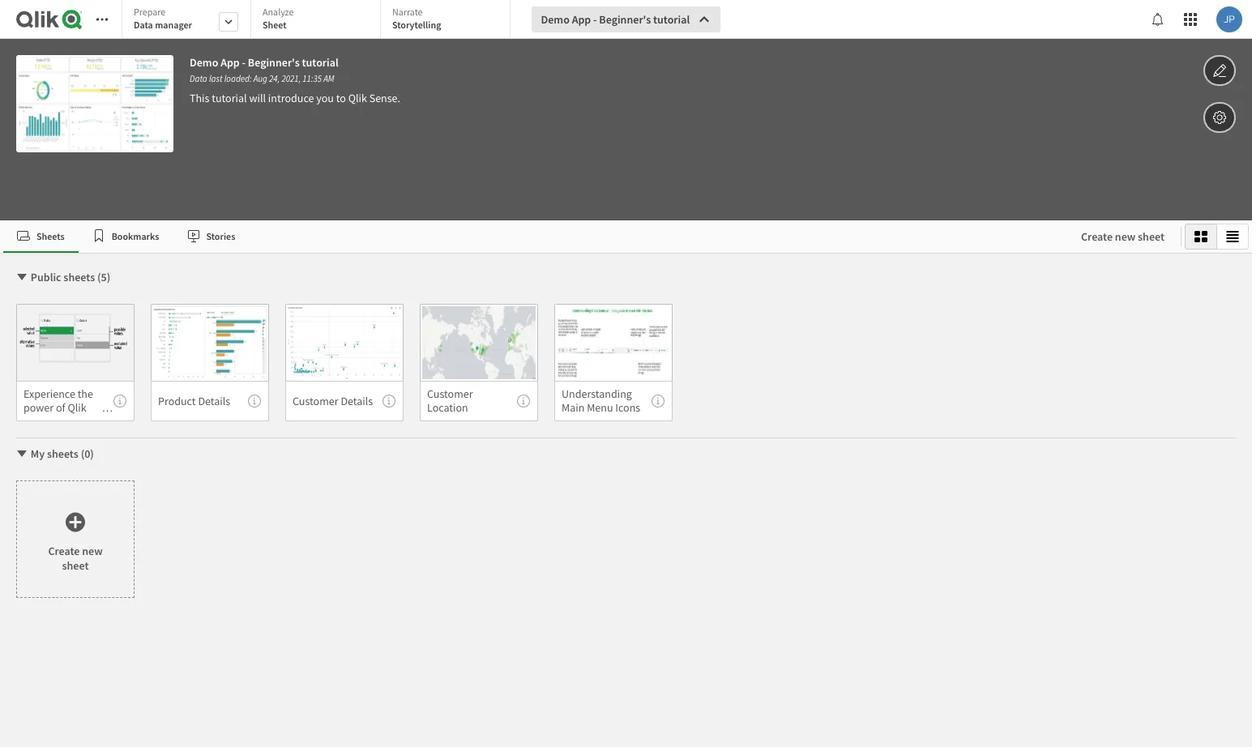 Task type: describe. For each thing, give the bounding box(es) containing it.
new inside 'create new sheet'
[[82, 543, 103, 558]]

menu
[[587, 400, 613, 415]]

customer details menu item
[[285, 381, 404, 421]]

demo app - beginner's tutorial
[[541, 12, 690, 27]]

of
[[56, 400, 65, 415]]

to
[[336, 91, 346, 105]]

sheets for public sheets
[[64, 270, 95, 285]]

product details menu item
[[151, 381, 269, 421]]

sheets for my sheets
[[47, 447, 78, 461]]

list view image
[[1226, 230, 1239, 243]]

customer location sheet is selected. press the spacebar or enter key to open customer location sheet. use the right and left arrow keys to navigate. element
[[420, 304, 538, 421]]

sense
[[24, 414, 52, 429]]

experience
[[24, 387, 75, 401]]

will
[[249, 91, 266, 105]]

public
[[31, 270, 61, 285]]

qlik inside 'demo app - beginner's tutorial data last loaded: aug 24, 2021, 11:35 am this tutorial will introduce you to qlik sense.'
[[348, 91, 367, 105]]

tooltip for customer location
[[517, 395, 530, 408]]

james peterson image
[[1217, 6, 1243, 32]]

loaded:
[[224, 73, 252, 84]]

tooltip for experience the power of qlik sense
[[113, 395, 126, 408]]

create inside button
[[1081, 229, 1113, 244]]

11:35
[[303, 73, 322, 84]]

tutorial for demo app - beginner's tutorial
[[653, 12, 690, 27]]

tooltip for understanding main menu icons
[[652, 395, 665, 408]]

icons
[[615, 400, 641, 415]]

customer details
[[293, 394, 373, 408]]

demo app - beginner's tutorial data last loaded: aug 24, 2021, 11:35 am this tutorial will introduce you to qlik sense.
[[190, 55, 400, 105]]

(0)
[[81, 447, 94, 461]]

qlik inside experience the power of qlik sense
[[68, 400, 86, 415]]

product details
[[158, 394, 230, 408]]

app for demo app - beginner's tutorial
[[572, 12, 591, 27]]

public sheets (5)
[[31, 270, 110, 285]]

tab list containing sheets
[[3, 220, 1065, 253]]

demo app - beginner's tutorial button
[[531, 6, 721, 32]]

last
[[209, 73, 223, 84]]

the
[[78, 387, 93, 401]]

toolbar containing demo app - beginner's tutorial
[[0, 0, 1252, 220]]

tooltip for customer details
[[383, 395, 396, 408]]

introduce
[[268, 91, 314, 105]]

manager
[[155, 19, 192, 31]]

details for product details
[[198, 394, 230, 408]]

sheets button
[[3, 220, 78, 253]]

understanding main menu icons
[[562, 387, 641, 415]]

create inside 'create new sheet'
[[48, 543, 80, 558]]

narrate storytelling
[[392, 6, 441, 31]]

demo for demo app - beginner's tutorial data last loaded: aug 24, 2021, 11:35 am this tutorial will introduce you to qlik sense.
[[190, 55, 218, 70]]

stories
[[206, 230, 235, 242]]

2021,
[[282, 73, 301, 84]]

(5)
[[97, 270, 110, 285]]

my sheets (0)
[[31, 447, 94, 461]]

sense.
[[369, 91, 400, 105]]

product details sheet is selected. press the spacebar or enter key to open product details sheet. use the right and left arrow keys to navigate. element
[[151, 304, 269, 421]]



Task type: vqa. For each thing, say whether or not it's contained in the screenshot.
How do I create a visualization? element
no



Task type: locate. For each thing, give the bounding box(es) containing it.
0 horizontal spatial sheet
[[62, 558, 89, 573]]

product
[[158, 394, 196, 408]]

1 vertical spatial qlik
[[68, 400, 86, 415]]

0 horizontal spatial app
[[221, 55, 240, 70]]

1 vertical spatial beginner's
[[248, 55, 300, 70]]

demo inside 'demo app - beginner's tutorial data last loaded: aug 24, 2021, 11:35 am this tutorial will introduce you to qlik sense.'
[[190, 55, 218, 70]]

understanding main menu icons menu item
[[554, 381, 673, 421]]

0 horizontal spatial qlik
[[68, 400, 86, 415]]

1 vertical spatial app
[[221, 55, 240, 70]]

sheets
[[36, 230, 65, 242]]

experience the power of qlik sense menu item
[[16, 381, 135, 429]]

- inside 'demo app - beginner's tutorial data last loaded: aug 24, 2021, 11:35 am this tutorial will introduce you to qlik sense.'
[[242, 55, 246, 70]]

am
[[324, 73, 334, 84]]

1 vertical spatial tab list
[[3, 220, 1065, 253]]

4 tooltip from the left
[[517, 395, 530, 408]]

1 tooltip from the left
[[113, 395, 126, 408]]

sheet
[[1138, 229, 1165, 244], [62, 558, 89, 573]]

customer inside 'menu item'
[[293, 394, 338, 408]]

you
[[316, 91, 334, 105]]

tooltip
[[113, 395, 126, 408], [248, 395, 261, 408], [383, 395, 396, 408], [517, 395, 530, 408], [652, 395, 665, 408]]

1 horizontal spatial qlik
[[348, 91, 367, 105]]

2 tooltip from the left
[[248, 395, 261, 408]]

beginner's inside button
[[599, 12, 651, 27]]

0 vertical spatial sheets
[[64, 270, 95, 285]]

tutorial inside button
[[653, 12, 690, 27]]

1 vertical spatial create new sheet
[[48, 543, 103, 573]]

data inside the prepare data manager
[[134, 19, 153, 31]]

0 vertical spatial demo
[[541, 12, 570, 27]]

0 vertical spatial app
[[572, 12, 591, 27]]

2 horizontal spatial tutorial
[[653, 12, 690, 27]]

sheets left (5)
[[64, 270, 95, 285]]

customer location menu item
[[420, 381, 538, 421]]

2 details from the left
[[341, 394, 373, 408]]

0 vertical spatial create new sheet
[[1081, 229, 1165, 244]]

1 horizontal spatial create
[[1081, 229, 1113, 244]]

location
[[427, 400, 468, 415]]

edit image
[[1213, 61, 1227, 80]]

understanding
[[562, 387, 632, 401]]

24,
[[269, 73, 280, 84]]

main
[[562, 400, 585, 415]]

aug
[[254, 73, 267, 84]]

create new sheet inside create new sheet button
[[1081, 229, 1165, 244]]

1 vertical spatial sheets
[[47, 447, 78, 461]]

0 vertical spatial -
[[593, 12, 597, 27]]

1 horizontal spatial create new sheet
[[1081, 229, 1165, 244]]

0 horizontal spatial tutorial
[[212, 91, 247, 105]]

tooltip inside understanding main menu icons menu item
[[652, 395, 665, 408]]

this
[[190, 91, 209, 105]]

qlik right to
[[348, 91, 367, 105]]

app options image
[[1213, 108, 1227, 127]]

tab list containing prepare
[[122, 0, 516, 41]]

0 vertical spatial create
[[1081, 229, 1113, 244]]

experience the power of qlik sense
[[24, 387, 93, 429]]

- for demo app - beginner's tutorial data last loaded: aug 24, 2021, 11:35 am this tutorial will introduce you to qlik sense.
[[242, 55, 246, 70]]

details inside menu item
[[198, 394, 230, 408]]

customer location
[[427, 387, 473, 415]]

app for demo app - beginner's tutorial data last loaded: aug 24, 2021, 11:35 am this tutorial will introduce you to qlik sense.
[[221, 55, 240, 70]]

1 horizontal spatial -
[[593, 12, 597, 27]]

1 details from the left
[[198, 394, 230, 408]]

0 vertical spatial beginner's
[[599, 12, 651, 27]]

1 horizontal spatial sheet
[[1138, 229, 1165, 244]]

qlik right of
[[68, 400, 86, 415]]

- inside button
[[593, 12, 597, 27]]

customer for location
[[427, 387, 473, 401]]

tutorial
[[653, 12, 690, 27], [302, 55, 339, 70], [212, 91, 247, 105]]

beginner's for demo app - beginner's tutorial
[[599, 12, 651, 27]]

5 tooltip from the left
[[652, 395, 665, 408]]

prepare data manager
[[134, 6, 192, 31]]

1 vertical spatial demo
[[190, 55, 218, 70]]

1 vertical spatial create
[[48, 543, 80, 558]]

bookmarks button
[[78, 220, 173, 253]]

new inside button
[[1115, 229, 1136, 244]]

0 vertical spatial tutorial
[[653, 12, 690, 27]]

1 vertical spatial sheet
[[62, 558, 89, 573]]

data inside 'demo app - beginner's tutorial data last loaded: aug 24, 2021, 11:35 am this tutorial will introduce you to qlik sense.'
[[190, 73, 207, 84]]

tooltip left main
[[517, 395, 530, 408]]

customer inside menu item
[[427, 387, 473, 401]]

grid view image
[[1195, 230, 1208, 243]]

demo for demo app - beginner's tutorial
[[541, 12, 570, 27]]

analyze sheet
[[263, 6, 294, 31]]

0 vertical spatial data
[[134, 19, 153, 31]]

create new sheet
[[1081, 229, 1165, 244], [48, 543, 103, 573]]

application containing demo app - beginner's tutorial
[[0, 0, 1252, 747]]

demo
[[541, 12, 570, 27], [190, 55, 218, 70]]

2 vertical spatial tutorial
[[212, 91, 247, 105]]

qlik
[[348, 91, 367, 105], [68, 400, 86, 415]]

tooltip inside the product details menu item
[[248, 395, 261, 408]]

app inside button
[[572, 12, 591, 27]]

customer
[[427, 387, 473, 401], [293, 394, 338, 408]]

tooltip inside "customer details" 'menu item'
[[383, 395, 396, 408]]

app inside 'demo app - beginner's tutorial data last loaded: aug 24, 2021, 11:35 am this tutorial will introduce you to qlik sense.'
[[221, 55, 240, 70]]

0 horizontal spatial beginner's
[[248, 55, 300, 70]]

collapse image
[[15, 271, 28, 284]]

1 horizontal spatial customer
[[427, 387, 473, 401]]

0 horizontal spatial create new sheet
[[48, 543, 103, 573]]

1 vertical spatial tutorial
[[302, 55, 339, 70]]

my
[[31, 447, 45, 461]]

tutorial for demo app - beginner's tutorial data last loaded: aug 24, 2021, 11:35 am this tutorial will introduce you to qlik sense.
[[302, 55, 339, 70]]

details
[[198, 394, 230, 408], [341, 394, 373, 408]]

-
[[593, 12, 597, 27], [242, 55, 246, 70]]

0 vertical spatial new
[[1115, 229, 1136, 244]]

tooltip inside customer location menu item
[[517, 395, 530, 408]]

- for demo app - beginner's tutorial
[[593, 12, 597, 27]]

0 vertical spatial tab list
[[122, 0, 516, 41]]

app
[[572, 12, 591, 27], [221, 55, 240, 70]]

details for customer details
[[341, 394, 373, 408]]

toolbar
[[0, 0, 1252, 220]]

create
[[1081, 229, 1113, 244], [48, 543, 80, 558]]

tooltip right product details
[[248, 395, 261, 408]]

1 vertical spatial new
[[82, 543, 103, 558]]

group
[[1185, 224, 1249, 250]]

1 horizontal spatial app
[[572, 12, 591, 27]]

sheet inside button
[[1138, 229, 1165, 244]]

0 horizontal spatial details
[[198, 394, 230, 408]]

beginner's
[[599, 12, 651, 27], [248, 55, 300, 70]]

narrate
[[392, 6, 423, 18]]

1 horizontal spatial demo
[[541, 12, 570, 27]]

prepare
[[134, 6, 166, 18]]

analyze
[[263, 6, 294, 18]]

1 horizontal spatial tutorial
[[302, 55, 339, 70]]

new
[[1115, 229, 1136, 244], [82, 543, 103, 558]]

tab list
[[122, 0, 516, 41], [3, 220, 1065, 253]]

power
[[24, 400, 54, 415]]

1 horizontal spatial data
[[190, 73, 207, 84]]

3 tooltip from the left
[[383, 395, 396, 408]]

experience the power of qlik sense sheet is selected. press the spacebar or enter key to open experience the power of qlik sense sheet. use the right and left arrow keys to navigate. element
[[16, 304, 135, 429]]

tooltip for product details
[[248, 395, 261, 408]]

sheet
[[263, 19, 287, 31]]

1 horizontal spatial details
[[341, 394, 373, 408]]

understanding main menu icons sheet is selected. press the spacebar or enter key to open understanding main menu icons sheet. use the right and left arrow keys to navigate. element
[[554, 304, 673, 421]]

tooltip inside experience the power of qlik sense menu item
[[113, 395, 126, 408]]

customer for details
[[293, 394, 338, 408]]

demo inside button
[[541, 12, 570, 27]]

storytelling
[[392, 19, 441, 31]]

0 vertical spatial qlik
[[348, 91, 367, 105]]

0 horizontal spatial -
[[242, 55, 246, 70]]

1 vertical spatial data
[[190, 73, 207, 84]]

0 horizontal spatial new
[[82, 543, 103, 558]]

details inside 'menu item'
[[341, 394, 373, 408]]

data
[[134, 19, 153, 31], [190, 73, 207, 84]]

1 horizontal spatial beginner's
[[599, 12, 651, 27]]

beginner's inside 'demo app - beginner's tutorial data last loaded: aug 24, 2021, 11:35 am this tutorial will introduce you to qlik sense.'
[[248, 55, 300, 70]]

create new sheet button
[[1068, 224, 1178, 250]]

beginner's for demo app - beginner's tutorial data last loaded: aug 24, 2021, 11:35 am this tutorial will introduce you to qlik sense.
[[248, 55, 300, 70]]

data down prepare on the left of page
[[134, 19, 153, 31]]

sheets
[[64, 270, 95, 285], [47, 447, 78, 461]]

tooltip right the "icons"
[[652, 395, 665, 408]]

customer details sheet is selected. press the spacebar or enter key to open customer details sheet. use the right and left arrow keys to navigate. element
[[285, 304, 404, 421]]

tooltip right customer details
[[383, 395, 396, 408]]

1 horizontal spatial new
[[1115, 229, 1136, 244]]

application
[[0, 0, 1252, 747]]

bookmarks
[[112, 230, 159, 242]]

tooltip right the
[[113, 395, 126, 408]]

stories button
[[173, 220, 249, 253]]

0 horizontal spatial create
[[48, 543, 80, 558]]

sheets left (0) at the left bottom of page
[[47, 447, 78, 461]]

0 vertical spatial sheet
[[1138, 229, 1165, 244]]

0 horizontal spatial data
[[134, 19, 153, 31]]

0 horizontal spatial demo
[[190, 55, 218, 70]]

collapse image
[[15, 447, 28, 460]]

0 horizontal spatial customer
[[293, 394, 338, 408]]

data left last on the top of page
[[190, 73, 207, 84]]

1 vertical spatial -
[[242, 55, 246, 70]]



